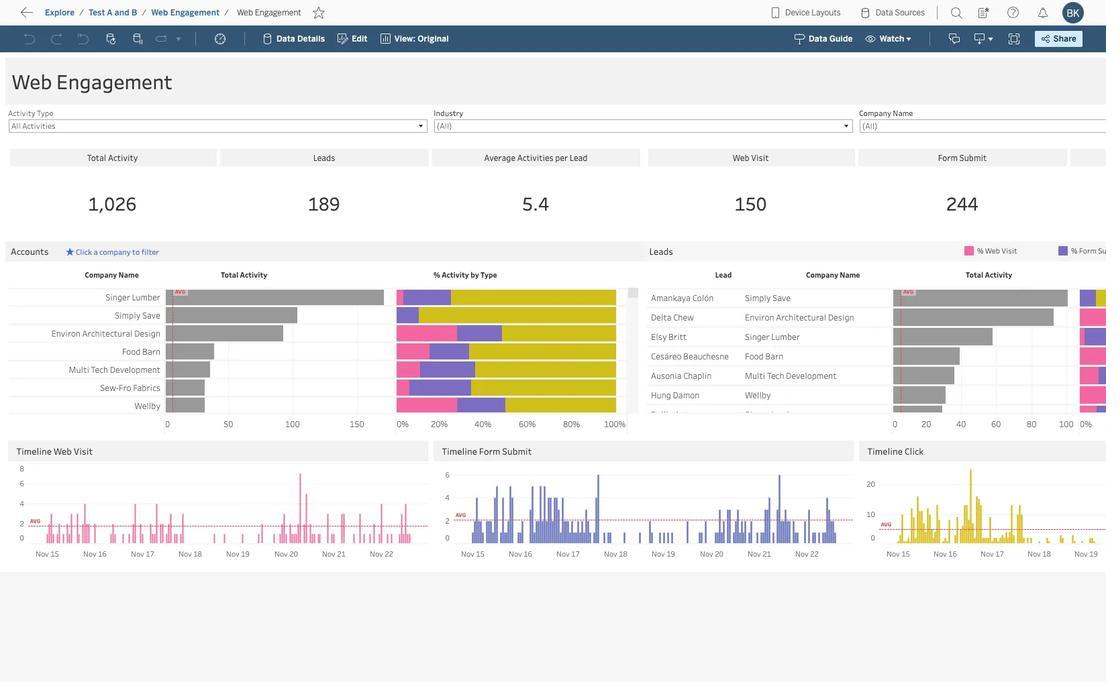 Task type: describe. For each thing, give the bounding box(es) containing it.
skip to content link
[[32, 7, 137, 25]]

1 web from the left
[[151, 8, 168, 17]]

content
[[74, 10, 115, 23]]

and
[[115, 8, 129, 17]]

2 web from the left
[[237, 8, 253, 17]]

a
[[107, 8, 113, 17]]

test
[[89, 8, 105, 17]]

web engagement
[[237, 8, 301, 17]]

explore / test a and b / web engagement /
[[45, 8, 229, 17]]

1 engagement from the left
[[170, 8, 220, 17]]

test a and b link
[[88, 7, 138, 18]]

explore link
[[44, 7, 75, 18]]

skip
[[35, 10, 58, 23]]

b
[[132, 8, 137, 17]]

1 / from the left
[[79, 8, 84, 17]]



Task type: vqa. For each thing, say whether or not it's contained in the screenshot.
Explore link
yes



Task type: locate. For each thing, give the bounding box(es) containing it.
2 / from the left
[[142, 8, 147, 17]]

to
[[60, 10, 71, 23]]

skip to content
[[35, 10, 115, 23]]

2 horizontal spatial /
[[224, 8, 229, 17]]

explore
[[45, 8, 75, 17]]

1 horizontal spatial engagement
[[255, 8, 301, 17]]

3 / from the left
[[224, 8, 229, 17]]

web right web engagement link
[[237, 8, 253, 17]]

web engagement link
[[151, 7, 220, 18]]

0 horizontal spatial engagement
[[170, 8, 220, 17]]

engagement
[[170, 8, 220, 17], [255, 8, 301, 17]]

/
[[79, 8, 84, 17], [142, 8, 147, 17], [224, 8, 229, 17]]

1 horizontal spatial web
[[237, 8, 253, 17]]

web
[[151, 8, 168, 17], [237, 8, 253, 17]]

web right b
[[151, 8, 168, 17]]

/ right b
[[142, 8, 147, 17]]

web engagement element
[[233, 8, 305, 17]]

/ right web engagement link
[[224, 8, 229, 17]]

2 engagement from the left
[[255, 8, 301, 17]]

1 horizontal spatial /
[[142, 8, 147, 17]]

0 horizontal spatial /
[[79, 8, 84, 17]]

/ left test
[[79, 8, 84, 17]]

0 horizontal spatial web
[[151, 8, 168, 17]]



